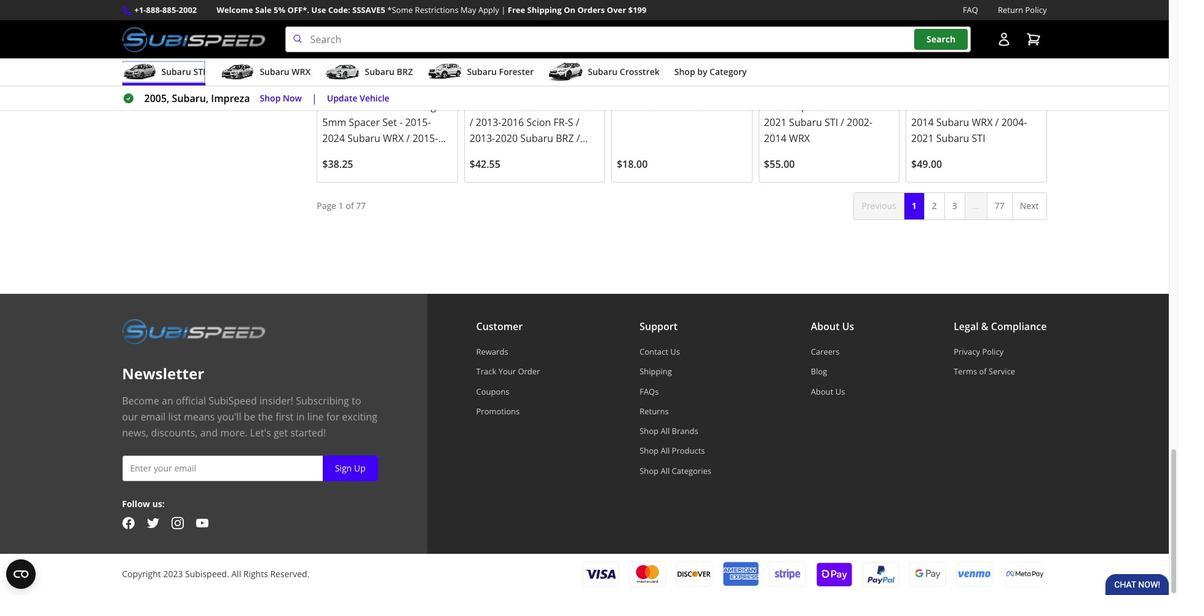 Task type: describe. For each thing, give the bounding box(es) containing it.
subaru wrx
[[260, 66, 311, 78]]

shop all categories link
[[640, 465, 712, 477]]

shop by category
[[675, 66, 747, 78]]

stock for $38.25
[[345, 54, 369, 65]]

orders
[[578, 4, 605, 15]]

2002
[[179, 4, 197, 15]]

service
[[989, 366, 1016, 377]]

subaru forester button
[[428, 61, 534, 86]]

black
[[912, 100, 936, 113]]

in for $38.25
[[335, 54, 343, 65]]

2021 inside 50 in stock 100-7716 arp extended wheel studs - 2015-2021 subaru wrx / sti / 2013-2016 scion fr-s / 2013-2020 subaru brz / 2017-2019 toyota 86
[[496, 100, 518, 113]]

delrin
[[1009, 84, 1036, 97]]

return
[[999, 4, 1024, 15]]

terms of service
[[954, 366, 1016, 377]]

impreza
[[211, 92, 250, 105]]

become
[[122, 394, 159, 408]]

2017-
[[470, 148, 496, 161]]

1 about us from the top
[[811, 320, 855, 334]]

sign
[[335, 463, 352, 474]]

in for $55.00
[[777, 54, 785, 65]]

$38.25
[[323, 158, 353, 171]]

in inside 50 in stock 100-7716 arp extended wheel studs - 2015-2021 subaru wrx / sti / 2013-2016 scion fr-s / 2013-2020 subaru brz / 2017-2019 toyota 86
[[482, 54, 491, 65]]

1 inside button
[[912, 200, 917, 212]]

3 button
[[945, 193, 966, 220]]

1 button
[[904, 193, 925, 220]]

m20x1.5
[[617, 100, 656, 113]]

subaru inside subaru crosstrek dropdown button
[[588, 66, 618, 78]]

apply
[[479, 4, 500, 15]]

venmo image
[[956, 561, 993, 588]]

50 for 50 in stock 100-7716 arp extended wheel studs - 2015-2021 subaru wrx / sti / 2013-2016 scion fr-s / 2013-2020 subaru brz / 2017-2019 toyota 86
[[470, 54, 480, 65]]

air
[[872, 84, 884, 97]]

0 vertical spatial 2013-
[[476, 116, 502, 129]]

copyright 2023 subispeed. all rights reserved.
[[122, 569, 310, 580]]

ellipses image
[[965, 193, 988, 220]]

2002- inside cobb tuning sf intake air filter replacement - 2004- 2021 subaru sti / 2002- 2014 wrx
[[847, 116, 873, 129]]

promotions
[[477, 406, 520, 417]]

wrx inside 50 in stock 100-7716 arp extended wheel studs - 2015-2021 subaru wrx / sti / 2013-2016 scion fr-s / 2013-2020 subaru brz / 2017-2019 toyota 86
[[556, 100, 577, 113]]

copyright
[[122, 569, 161, 580]]

shop all products
[[640, 446, 705, 457]]

reserved.
[[270, 569, 310, 580]]

blog
[[811, 366, 828, 377]]

track your order link
[[477, 366, 540, 377]]

discover image
[[676, 562, 713, 588]]

contact us link
[[640, 346, 712, 358]]

our
[[122, 410, 138, 424]]

list
[[168, 410, 181, 424]]

let's
[[250, 426, 271, 440]]

2 about us from the top
[[811, 386, 846, 397]]

the
[[258, 410, 273, 424]]

2023
[[163, 569, 183, 580]]

first
[[276, 410, 294, 424]]

a subaru brz thumbnail image image
[[326, 63, 360, 81]]

sti inside cobb tuning sf intake air filter replacement - 2004- 2021 subaru sti / 2002- 2014 wrx
[[825, 116, 839, 129]]

shop for shop all categories
[[640, 465, 659, 477]]

subaru brz
[[365, 66, 413, 78]]

2 subispeed logo image from the top
[[122, 319, 266, 345]]

shop for shop by category
[[675, 66, 696, 78]]

twitter logo image
[[147, 517, 159, 529]]

mastercard image
[[629, 562, 666, 588]]

blog link
[[811, 366, 855, 377]]

/ inside grimmspeed stubby delrin black shift knob - 2002- 2014 subaru wrx / 2004- 2021 subaru sti
[[996, 116, 1000, 129]]

2004- inside grimmspeed stubby delrin black shift knob - 2002- 2014 subaru wrx / 2004- 2021 subaru sti
[[1002, 116, 1028, 129]]

free
[[508, 4, 526, 15]]

products
[[672, 446, 705, 457]]

sale
[[255, 4, 272, 15]]

us for contact us link
[[671, 346, 680, 358]]

returns link
[[640, 406, 712, 417]]

sign up
[[335, 463, 366, 474]]

2019
[[496, 148, 518, 161]]

search
[[927, 33, 956, 45]]

cobb tuning sf intake air filter replacement - 2004-2021 subaru sti / 2002-2014 wrx image
[[765, 0, 895, 53]]

rewards link
[[477, 346, 540, 358]]

legal & compliance
[[954, 320, 1047, 334]]

2014 inside grimmspeed stubby delrin black shift knob - 2002- 2014 subaru wrx / 2004- 2021 subaru sti
[[912, 116, 934, 129]]

...
[[973, 200, 980, 212]]

privacy policy
[[954, 346, 1004, 358]]

888-
[[146, 4, 162, 15]]

paypal image
[[863, 561, 900, 588]]

shop for shop all products
[[640, 446, 659, 457]]

next button
[[1013, 193, 1048, 220]]

shoppay image
[[816, 561, 853, 588]]

means
[[184, 410, 215, 424]]

2015-
[[470, 100, 496, 113]]

tuning
[[794, 84, 825, 97]]

subaru inside subaru wrx dropdown button
[[260, 66, 290, 78]]

contact
[[640, 346, 669, 358]]

googlepay image
[[910, 561, 947, 588]]

exciting
[[342, 410, 378, 424]]

00b001nd04
[[617, 69, 669, 81]]

wrx inside dropdown button
[[292, 66, 311, 78]]

subaru crosstrek button
[[549, 61, 660, 86]]

1 about from the top
[[811, 320, 840, 334]]

studs
[[568, 84, 593, 97]]

shop for shop now
[[260, 92, 281, 104]]

*some
[[388, 4, 413, 15]]

86
[[554, 148, 566, 161]]

now
[[283, 92, 302, 104]]

sti inside 50 in stock 100-7716 arp extended wheel studs - 2015-2021 subaru wrx / sti / 2013-2016 scion fr-s / 2013-2020 subaru brz / 2017-2019 toyota 86
[[586, 100, 599, 113]]

1 vertical spatial 2013-
[[470, 132, 496, 145]]

up
[[354, 463, 366, 474]]

sti inside grimmspeed stubby delrin black shift knob - 2002- 2014 subaru wrx / 2004- 2021 subaru sti
[[972, 132, 986, 145]]

fr-
[[554, 116, 568, 129]]

over
[[607, 4, 627, 15]]

wrx inside grimmspeed stubby delrin black shift knob - 2002- 2014 subaru wrx / 2004- 2021 subaru sti
[[972, 116, 993, 129]]

1 1 from the left
[[339, 200, 344, 212]]

0 vertical spatial us
[[843, 320, 855, 334]]

support
[[640, 320, 678, 334]]

follow us:
[[122, 498, 165, 510]]

coupons link
[[477, 386, 540, 397]]

brands
[[672, 426, 699, 437]]

shipping link
[[640, 366, 712, 377]]

shop all products link
[[640, 446, 712, 457]]

returns
[[640, 406, 669, 417]]

50 in stock 100-7716 arp extended wheel studs - 2015-2021 subaru wrx / sti / 2013-2016 scion fr-s / 2013-2020 subaru brz / 2017-2019 toyota 86
[[470, 54, 599, 161]]

50 in stock 1.10215.2
[[323, 54, 369, 81]]

restrictions
[[415, 4, 459, 15]]

wrx inside cobb tuning sf intake air filter replacement - 2004- 2021 subaru sti / 2002- 2014 wrx
[[790, 132, 810, 145]]

update
[[327, 92, 358, 104]]

update vehicle
[[327, 92, 390, 104]]

subaru inside cobb tuning sf intake air filter replacement - 2004- 2021 subaru sti / 2002- 2014 wrx
[[790, 116, 823, 129]]

subaru crosstrek
[[588, 66, 660, 78]]

shop now
[[260, 92, 302, 104]]



Task type: vqa. For each thing, say whether or not it's contained in the screenshot.
CART
no



Task type: locate. For each thing, give the bounding box(es) containing it.
category
[[710, 66, 747, 78]]

1 vertical spatial of
[[980, 366, 987, 377]]

0 vertical spatial brz
[[397, 66, 413, 78]]

news,
[[122, 426, 149, 440]]

- right studs
[[596, 84, 599, 97]]

brz inside dropdown button
[[397, 66, 413, 78]]

open widget image
[[6, 560, 36, 589]]

in inside 50 in stock 1.10215.2
[[335, 54, 343, 65]]

2013- down 2015-
[[476, 116, 502, 129]]

1 vertical spatial about us
[[811, 386, 846, 397]]

1.10215.2
[[323, 69, 361, 81]]

code:
[[328, 4, 351, 15]]

forester
[[499, 66, 534, 78]]

77 right page in the left of the page
[[356, 200, 366, 212]]

off*.
[[288, 4, 309, 15]]

policy for return policy
[[1026, 4, 1048, 15]]

0 horizontal spatial 2014
[[765, 132, 787, 145]]

2021 inside grimmspeed stubby delrin black shift knob - 2002- 2014 subaru wrx / 2004- 2021 subaru sti
[[912, 132, 934, 145]]

2 about from the top
[[811, 386, 834, 397]]

stock up the subaru forester
[[493, 54, 516, 65]]

subaru sti button
[[122, 61, 206, 86]]

2 1 from the left
[[912, 200, 917, 212]]

privacy
[[954, 346, 981, 358]]

| right now
[[312, 92, 317, 105]]

1 horizontal spatial stock
[[493, 54, 516, 65]]

| left free
[[502, 4, 506, 15]]

+1-888-885-2002 link
[[134, 4, 197, 17]]

scion
[[527, 116, 551, 129]]

you'll
[[217, 410, 241, 424]]

2 stock from the left
[[493, 54, 516, 65]]

+1-
[[134, 4, 146, 15]]

all down the shop all brands
[[661, 446, 670, 457]]

1 vertical spatial brz
[[556, 132, 574, 145]]

0 horizontal spatial 77
[[356, 200, 366, 212]]

2004- down air on the right
[[859, 100, 884, 113]]

sti down knob
[[972, 132, 986, 145]]

- inside cusco oil drain plug m20x1.5 - universal
[[659, 100, 662, 113]]

5%
[[274, 4, 286, 15]]

1 horizontal spatial shipping
[[640, 366, 672, 377]]

faqs
[[640, 386, 659, 397]]

get
[[274, 426, 288, 440]]

2014 inside cobb tuning sf intake air filter replacement - 2004- 2021 subaru sti / 2002- 2014 wrx
[[765, 132, 787, 145]]

sti up 2005, subaru, impreza
[[193, 66, 206, 78]]

us
[[843, 320, 855, 334], [671, 346, 680, 358], [836, 386, 846, 397]]

about down blog
[[811, 386, 834, 397]]

knob
[[962, 100, 986, 113]]

in up '1.10215.2'
[[335, 54, 343, 65]]

brz inside 50 in stock 100-7716 arp extended wheel studs - 2015-2021 subaru wrx / sti / 2013-2016 scion fr-s / 2013-2020 subaru brz / 2017-2019 toyota 86
[[556, 132, 574, 145]]

started!
[[291, 426, 326, 440]]

subispeed logo image down 2002
[[122, 27, 266, 52]]

shop all categories
[[640, 465, 712, 477]]

1 vertical spatial 2014
[[765, 132, 787, 145]]

stock right the 28
[[787, 54, 811, 65]]

cusco oil drain plug m20x1.5 - universal
[[617, 84, 710, 113]]

about us up careers link
[[811, 320, 855, 334]]

Enter your email text field
[[122, 456, 378, 482]]

all left rights
[[231, 569, 241, 580]]

0 horizontal spatial brz
[[397, 66, 413, 78]]

2021
[[496, 100, 518, 113], [765, 116, 787, 129], [912, 132, 934, 145]]

shipping left on
[[528, 4, 562, 15]]

subispeed logo image
[[122, 27, 266, 52], [122, 319, 266, 345]]

50 up 100-
[[470, 54, 480, 65]]

- down intake
[[853, 100, 856, 113]]

1 50 from the left
[[323, 54, 332, 65]]

about us down blog link in the right of the page
[[811, 386, 846, 397]]

2002- down delrin in the top right of the page
[[994, 100, 1020, 113]]

2013- up 2017-
[[470, 132, 496, 145]]

universal
[[665, 100, 707, 113]]

brz down fr-
[[556, 132, 574, 145]]

categories
[[672, 465, 712, 477]]

0 vertical spatial of
[[346, 200, 354, 212]]

your
[[499, 366, 516, 377]]

us up careers link
[[843, 320, 855, 334]]

wrx up now
[[292, 66, 311, 78]]

1 vertical spatial policy
[[983, 346, 1004, 358]]

0 horizontal spatial 50
[[323, 54, 332, 65]]

us:
[[152, 498, 165, 510]]

grimmspeed stubby delrin black shift knob - 2002-2014 subaru wrx / 2004-2021 subaru sti image
[[912, 0, 1042, 53]]

may
[[461, 4, 477, 15]]

1 stock from the left
[[345, 54, 369, 65]]

arp extended wheel studs - 2015-2021 subaru wrx / sti / 2013-2016 scion fr-s / 2013-2020 subaru brz / 2017-2019 toyota 86 image
[[470, 0, 600, 53]]

update vehicle button
[[327, 92, 390, 106]]

stock up '1.10215.2'
[[345, 54, 369, 65]]

subispeed.
[[185, 569, 229, 580]]

us for about us link at bottom right
[[836, 386, 846, 397]]

3 in from the left
[[777, 54, 785, 65]]

shop all brands link
[[640, 426, 712, 437]]

0 vertical spatial about us
[[811, 320, 855, 334]]

50
[[323, 54, 332, 65], [470, 54, 480, 65]]

2021 inside cobb tuning sf intake air filter replacement - 2004- 2021 subaru sti / 2002- 2014 wrx
[[765, 116, 787, 129]]

all left brands
[[661, 426, 670, 437]]

a subaru forester thumbnail image image
[[428, 63, 462, 81]]

1 horizontal spatial in
[[482, 54, 491, 65]]

shop all brands
[[640, 426, 699, 437]]

shop
[[675, 66, 696, 78], [260, 92, 281, 104], [640, 426, 659, 437], [640, 446, 659, 457], [640, 465, 659, 477]]

email
[[141, 410, 166, 424]]

sf
[[828, 84, 838, 97]]

in right the 28
[[777, 54, 785, 65]]

oil
[[647, 84, 660, 97]]

brz
[[397, 66, 413, 78], [556, 132, 574, 145]]

2014 up $55.00
[[765, 132, 787, 145]]

about up careers
[[811, 320, 840, 334]]

search input field
[[285, 27, 971, 52]]

1 right page in the left of the page
[[339, 200, 344, 212]]

faqs link
[[640, 386, 712, 397]]

0 vertical spatial subispeed logo image
[[122, 27, 266, 52]]

in
[[335, 54, 343, 65], [482, 54, 491, 65], [777, 54, 785, 65]]

shop inside dropdown button
[[675, 66, 696, 78]]

instagram logo image
[[171, 517, 184, 529]]

stock inside 50 in stock 100-7716 arp extended wheel studs - 2015-2021 subaru wrx / sti / 2013-2016 scion fr-s / 2013-2020 subaru brz / 2017-2019 toyota 86
[[493, 54, 516, 65]]

1 vertical spatial subispeed logo image
[[122, 319, 266, 345]]

stock inside 50 in stock 1.10215.2
[[345, 54, 369, 65]]

1 horizontal spatial 1
[[912, 200, 917, 212]]

$18.00
[[617, 158, 648, 171]]

- down oil
[[659, 100, 662, 113]]

of right terms at the right
[[980, 366, 987, 377]]

cobb tuning sf intake air filter replacement - 2004- 2021 subaru sti / 2002- 2014 wrx
[[765, 84, 884, 145]]

1 horizontal spatial brz
[[556, 132, 574, 145]]

- inside grimmspeed stubby delrin black shift knob - 2002- 2014 subaru wrx / 2004- 2021 subaru sti
[[988, 100, 992, 113]]

line
[[307, 410, 324, 424]]

1 in from the left
[[335, 54, 343, 65]]

discounts,
[[151, 426, 198, 440]]

- down stubby
[[988, 100, 992, 113]]

brz left a subaru forester thumbnail image
[[397, 66, 413, 78]]

shop by category button
[[675, 61, 747, 86]]

arp
[[470, 84, 488, 97]]

1 horizontal spatial |
[[502, 4, 506, 15]]

2014
[[912, 116, 934, 129], [765, 132, 787, 145]]

subaru
[[162, 66, 191, 78], [260, 66, 290, 78], [365, 66, 395, 78], [467, 66, 497, 78], [588, 66, 618, 78], [521, 100, 554, 113], [790, 116, 823, 129], [937, 116, 970, 129], [521, 132, 554, 145], [937, 132, 970, 145]]

policy right return
[[1026, 4, 1048, 15]]

0 horizontal spatial policy
[[983, 346, 1004, 358]]

factionfab subaru 5x100 / 114.3 5mm 6061-t6 forged 5mm spacer set - 2015-2024 subaru wrx / 2015-2021 subaru sti / 2016-2021 crosstrek / 1999-2024 forester / impreza / 2013-2016 scion fr-s / 2013-2024 subaru brz / 2017-2020 toyota 86 / 2022-2024 gr86 image
[[323, 0, 453, 53]]

1 horizontal spatial 2014
[[912, 116, 934, 129]]

metapay image
[[1007, 572, 1044, 578]]

77 right ...
[[995, 200, 1005, 212]]

50 inside 50 in stock 100-7716 arp extended wheel studs - 2015-2021 subaru wrx / sti / 2013-2016 scion fr-s / 2013-2020 subaru brz / 2017-2019 toyota 86
[[470, 54, 480, 65]]

shop left now
[[260, 92, 281, 104]]

compliance
[[992, 320, 1047, 334]]

1 vertical spatial shipping
[[640, 366, 672, 377]]

faq
[[963, 4, 979, 15]]

0 horizontal spatial 2004-
[[859, 100, 884, 113]]

2 vertical spatial us
[[836, 386, 846, 397]]

to
[[352, 394, 361, 408]]

a subaru sti thumbnail image image
[[122, 63, 157, 81]]

1 vertical spatial 2021
[[765, 116, 787, 129]]

1 subispeed logo image from the top
[[122, 27, 266, 52]]

of right page in the left of the page
[[346, 200, 354, 212]]

1 horizontal spatial policy
[[1026, 4, 1048, 15]]

shop down the shop all brands
[[640, 446, 659, 457]]

sti down replacement
[[825, 116, 839, 129]]

0 vertical spatial 2014
[[912, 116, 934, 129]]

page 1 of 77
[[317, 200, 366, 212]]

policy up "terms of service" link
[[983, 346, 1004, 358]]

1 horizontal spatial 2002-
[[994, 100, 1020, 113]]

cusco oil drain plug m20x1.5 - universal image
[[617, 0, 747, 53]]

2014 down black
[[912, 116, 934, 129]]

2021 down the 'filter'
[[765, 116, 787, 129]]

0 horizontal spatial in
[[335, 54, 343, 65]]

all for brands
[[661, 426, 670, 437]]

3 stock from the left
[[787, 54, 811, 65]]

shop left by
[[675, 66, 696, 78]]

sti inside dropdown button
[[193, 66, 206, 78]]

50 up '1.10215.2'
[[323, 54, 332, 65]]

2 in from the left
[[482, 54, 491, 65]]

50 for 50 in stock 1.10215.2
[[323, 54, 332, 65]]

1 horizontal spatial 2004-
[[1002, 116, 1028, 129]]

1 horizontal spatial 50
[[470, 54, 480, 65]]

extended
[[491, 84, 534, 97]]

2 horizontal spatial stock
[[787, 54, 811, 65]]

2004- inside cobb tuning sf intake air filter replacement - 2004- 2021 subaru sti / 2002- 2014 wrx
[[859, 100, 884, 113]]

visa image
[[582, 562, 619, 588]]

2
[[933, 200, 937, 212]]

follow
[[122, 498, 150, 510]]

wrx
[[292, 66, 311, 78], [556, 100, 577, 113], [972, 116, 993, 129], [790, 132, 810, 145]]

1 77 from the left
[[356, 200, 366, 212]]

1 left 2
[[912, 200, 917, 212]]

100-
[[470, 69, 487, 81]]

2021 down the extended
[[496, 100, 518, 113]]

2 horizontal spatial in
[[777, 54, 785, 65]]

0 horizontal spatial stock
[[345, 54, 369, 65]]

subispeed logo image up newsletter
[[122, 319, 266, 345]]

77 inside button
[[995, 200, 1005, 212]]

subaru,
[[172, 92, 209, 105]]

careers
[[811, 346, 840, 358]]

/ inside cobb tuning sf intake air filter replacement - 2004- 2021 subaru sti / 2002- 2014 wrx
[[841, 116, 845, 129]]

youtube logo image
[[196, 517, 208, 529]]

/
[[580, 100, 583, 113], [470, 116, 474, 129], [576, 116, 580, 129], [841, 116, 845, 129], [996, 116, 1000, 129], [577, 132, 580, 145]]

0 vertical spatial |
[[502, 4, 506, 15]]

sssave5
[[353, 4, 386, 15]]

2021 up $49.00
[[912, 132, 934, 145]]

0 vertical spatial policy
[[1026, 4, 1048, 15]]

1 horizontal spatial 2021
[[765, 116, 787, 129]]

become an official subispeed insider! subscribing to our email list means you'll be the first in line for exciting news, discounts, and more. let's get started!
[[122, 394, 378, 440]]

1 horizontal spatial 77
[[995, 200, 1005, 212]]

$199
[[629, 4, 647, 15]]

2 vertical spatial 2021
[[912, 132, 934, 145]]

shop down returns
[[640, 426, 659, 437]]

1 vertical spatial 2002-
[[847, 116, 873, 129]]

wrx down knob
[[972, 116, 993, 129]]

on
[[564, 4, 576, 15]]

track your order
[[477, 366, 540, 377]]

stubby
[[974, 84, 1006, 97]]

shipping down contact
[[640, 366, 672, 377]]

shop now link
[[260, 92, 302, 106]]

0 horizontal spatial 2002-
[[847, 116, 873, 129]]

facebook logo image
[[122, 517, 134, 529]]

sti down studs
[[586, 100, 599, 113]]

- inside 50 in stock 100-7716 arp extended wheel studs - 2015-2021 subaru wrx / sti / 2013-2016 scion fr-s / 2013-2020 subaru brz / 2017-2019 toyota 86
[[596, 84, 599, 97]]

1 vertical spatial about
[[811, 386, 834, 397]]

in up 100-
[[482, 54, 491, 65]]

0 vertical spatial 2002-
[[994, 100, 1020, 113]]

shop down shop all products
[[640, 465, 659, 477]]

return policy link
[[999, 4, 1048, 17]]

7716
[[487, 69, 507, 81]]

grimmspeed stubby delrin black shift knob - 2002- 2014 subaru wrx / 2004- 2021 subaru sti
[[912, 84, 1036, 145]]

0 vertical spatial shipping
[[528, 4, 562, 15]]

2 horizontal spatial 2021
[[912, 132, 934, 145]]

terms
[[954, 366, 978, 377]]

subscribing
[[296, 394, 349, 408]]

1 vertical spatial us
[[671, 346, 680, 358]]

subaru inside subaru sti dropdown button
[[162, 66, 191, 78]]

policy inside return policy link
[[1026, 4, 1048, 15]]

28
[[765, 54, 774, 65]]

1 vertical spatial 2004-
[[1002, 116, 1028, 129]]

0 vertical spatial 2004-
[[859, 100, 884, 113]]

careers link
[[811, 346, 855, 358]]

all for products
[[661, 446, 670, 457]]

us down blog link in the right of the page
[[836, 386, 846, 397]]

2 77 from the left
[[995, 200, 1005, 212]]

stripe image
[[769, 562, 806, 588]]

2 50 from the left
[[470, 54, 480, 65]]

2004- down delrin in the top right of the page
[[1002, 116, 1028, 129]]

0 horizontal spatial of
[[346, 200, 354, 212]]

- inside cobb tuning sf intake air filter replacement - 2004- 2021 subaru sti / 2002- 2014 wrx
[[853, 100, 856, 113]]

1 horizontal spatial of
[[980, 366, 987, 377]]

0 horizontal spatial shipping
[[528, 4, 562, 15]]

a subaru wrx thumbnail image image
[[220, 63, 255, 81]]

grimmspeed
[[912, 84, 972, 97]]

customer
[[477, 320, 523, 334]]

policy for privacy policy
[[983, 346, 1004, 358]]

all for categories
[[661, 465, 670, 477]]

1 vertical spatial |
[[312, 92, 317, 105]]

77
[[356, 200, 366, 212], [995, 200, 1005, 212]]

3
[[953, 200, 958, 212]]

2002- inside grimmspeed stubby delrin black shift knob - 2002- 2014 subaru wrx / 2004- 2021 subaru sti
[[994, 100, 1020, 113]]

0 horizontal spatial |
[[312, 92, 317, 105]]

wrx up $55.00
[[790, 132, 810, 145]]

$55.00
[[765, 158, 795, 171]]

0 horizontal spatial 2021
[[496, 100, 518, 113]]

wrx up the s
[[556, 100, 577, 113]]

button image
[[997, 32, 1012, 47]]

subaru forester
[[467, 66, 534, 78]]

50 inside 50 in stock 1.10215.2
[[323, 54, 332, 65]]

more.
[[220, 426, 248, 440]]

0 vertical spatial about
[[811, 320, 840, 334]]

amex image
[[723, 562, 760, 588]]

a subaru crosstrek thumbnail image image
[[549, 63, 583, 81]]

2016
[[502, 116, 524, 129]]

rewards
[[477, 346, 509, 358]]

stock for $55.00
[[787, 54, 811, 65]]

all down shop all products
[[661, 465, 670, 477]]

replacement
[[790, 100, 850, 113]]

us up shipping link
[[671, 346, 680, 358]]

2002- down intake
[[847, 116, 873, 129]]

shop for shop all brands
[[640, 426, 659, 437]]

0 vertical spatial 2021
[[496, 100, 518, 113]]

0 horizontal spatial 1
[[339, 200, 344, 212]]



